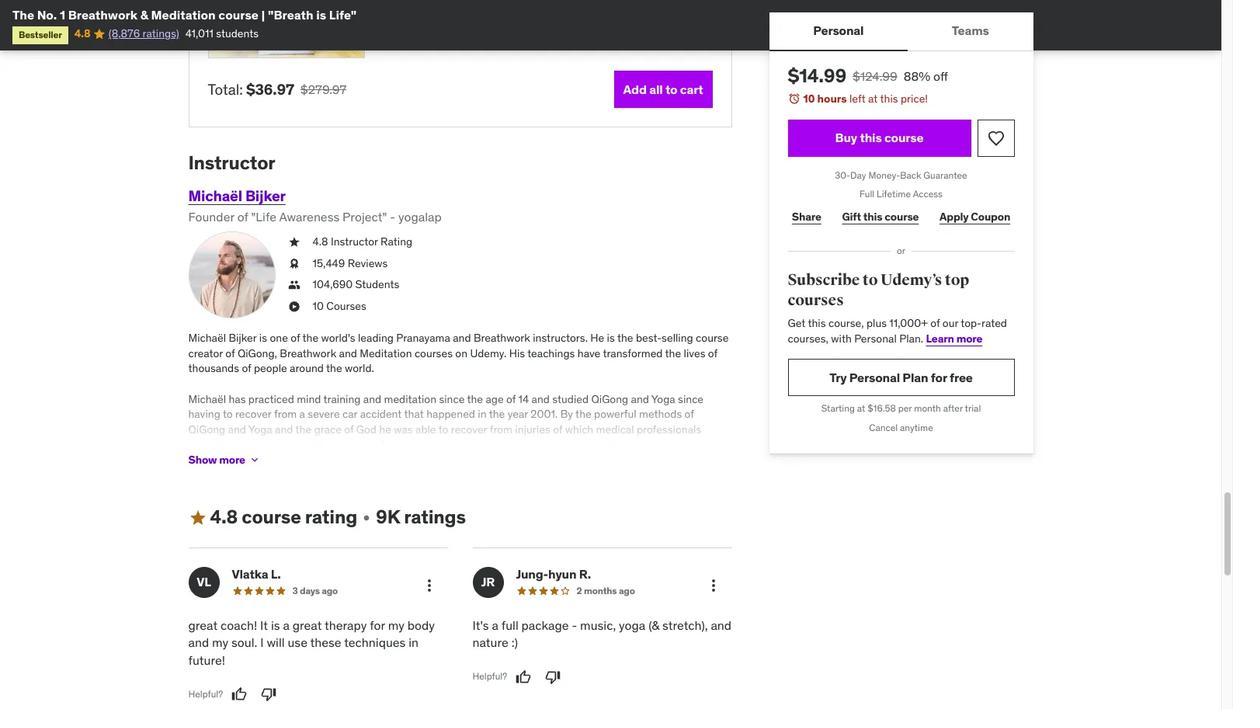 Task type: describe. For each thing, give the bounding box(es) containing it.
0 vertical spatial instructor
[[188, 151, 275, 175]]

1 horizontal spatial xsmall image
[[361, 512, 373, 524]]

(8,876 ratings)
[[109, 27, 179, 41]]

0 horizontal spatial breathwork
[[68, 7, 138, 23]]

1 vertical spatial what
[[252, 468, 275, 482]]

4.8 for 4.8 course rating
[[210, 505, 238, 529]]

and up on
[[453, 331, 471, 345]]

he
[[591, 331, 605, 345]]

0 vertical spatial has
[[229, 392, 246, 406]]

to right having
[[223, 407, 233, 421]]

learn
[[926, 332, 955, 346]]

is left one
[[259, 331, 267, 345]]

a inside great coach! it is a great therapy for my body and my soul. i will use these techniques in future!
[[283, 618, 290, 633]]

4.8 course rating
[[210, 505, 357, 529]]

for inside great coach! it is a great therapy for my body and my soul. i will use these techniques in future!
[[370, 618, 385, 633]]

the down age at the left bottom of page
[[489, 407, 505, 421]]

of up professionals
[[685, 407, 694, 421]]

will inside great coach! it is a great therapy for my body and my soul. i will use these techniques in future!
[[267, 635, 285, 651]]

10 for 10 hours left at this price!
[[804, 92, 815, 106]]

coupon
[[971, 210, 1011, 224]]

ago for therapy
[[322, 585, 338, 597]]

this left price! in the top of the page
[[881, 92, 899, 106]]

rating
[[381, 235, 413, 249]]

|
[[261, 7, 265, 23]]

it's
[[473, 618, 489, 633]]

1 vertical spatial not
[[372, 453, 388, 467]]

and up 'methods'
[[631, 392, 649, 406]]

our inside michaël has practiced mind training and meditation since the age of 14 and studied qigong and yoga since having to recover from a severe car accident that happened in the year 2001. by the powerful methods of qigong and yoga and the grace of god he was able to recover from injuries of which medical professionals considered he would probably not heal. since then he has been committed to helping others to learn these wonderful techniques as well that will not only give health, focus and strength, but makes us realize what we truly are and what our true calling is.
[[278, 468, 294, 482]]

buy this course button
[[788, 119, 971, 157]]

additional actions for review by vlatka l. image
[[420, 576, 439, 595]]

bijker for michaël bijker founder of "life awareness project" - yogalap
[[245, 186, 286, 205]]

hours
[[818, 92, 847, 106]]

add all to cart
[[624, 81, 703, 97]]

r.
[[579, 566, 591, 582]]

is right he
[[607, 331, 615, 345]]

2 horizontal spatial he
[[435, 438, 447, 452]]

these inside great coach! it is a great therapy for my body and my soul. i will use these techniques in future!
[[310, 635, 342, 651]]

is inside great coach! it is a great therapy for my body and my soul. i will use these techniques in future!
[[271, 618, 280, 633]]

courses,
[[788, 332, 829, 346]]

vl
[[197, 574, 211, 590]]

teachings
[[528, 346, 575, 360]]

of down qigong,
[[242, 362, 251, 375]]

his
[[509, 346, 525, 360]]

14
[[519, 392, 529, 406]]

was
[[394, 422, 413, 436]]

of left "14"
[[507, 392, 516, 406]]

0 horizontal spatial my
[[212, 635, 229, 651]]

0 horizontal spatial qigong
[[188, 422, 225, 436]]

the up which
[[576, 407, 592, 421]]

and right are
[[231, 468, 249, 482]]

get
[[788, 316, 806, 330]]

injuries
[[515, 422, 551, 436]]

2 great from the left
[[293, 618, 322, 633]]

others
[[603, 438, 634, 452]]

of down by
[[553, 422, 563, 436]]

meditation inside michaël bijker is one of the world's leading pranayama and breathwork instructors. he is the best-selling course creator of qigong, breathwork and meditation courses on udemy. his teachings have transformed the lives of thousands of people around the world.
[[360, 346, 412, 360]]

life"
[[329, 7, 357, 23]]

since
[[381, 438, 408, 452]]

of up thousands
[[226, 346, 235, 360]]

show more
[[188, 453, 245, 467]]

future!
[[188, 652, 225, 668]]

studied
[[553, 392, 589, 406]]

a inside michaël has practiced mind training and meditation since the age of 14 and studied qigong and yoga since having to recover from a severe car accident that happened in the year 2001. by the powerful methods of qigong and yoga and the grace of god he was able to recover from injuries of which medical professionals considered he would probably not heal. since then he has been committed to helping others to learn these wonderful techniques as well that will not only give health, focus and strength, but makes us realize what we truly are and what our true calling is.
[[300, 407, 305, 421]]

selling
[[662, 331, 694, 345]]

1 horizontal spatial that
[[404, 407, 424, 421]]

car
[[343, 407, 358, 421]]

these inside michaël has practiced mind training and meditation since the age of 14 and studied qigong and yoga since having to recover from a severe car accident that happened in the year 2001. by the powerful methods of qigong and yoga and the grace of god he was able to recover from injuries of which medical professionals considered he would probably not heal. since then he has been committed to helping others to learn these wonderful techniques as well that will not only give health, focus and strength, but makes us realize what we truly are and what our true calling is.
[[675, 438, 703, 452]]

it's a full package - music, yoga (& stretch), and nature :)
[[473, 618, 732, 651]]

happened
[[427, 407, 475, 421]]

people
[[254, 362, 287, 375]]

and inside it's a full package - music, yoga (& stretch), and nature :)
[[711, 618, 732, 633]]

to up realize
[[636, 438, 646, 452]]

the no. 1 breathwork & meditation course | "breath is life"
[[12, 7, 357, 23]]

0 horizontal spatial xsmall image
[[288, 299, 300, 314]]

give
[[413, 453, 433, 467]]

additional actions for review by jung-hyun r. image
[[704, 576, 723, 595]]

jr
[[481, 574, 495, 590]]

helping
[[564, 438, 600, 452]]

$124.99
[[853, 68, 898, 84]]

3
[[292, 585, 298, 597]]

music,
[[580, 618, 616, 633]]

great coach! it is a great therapy for my body and my soul. i will use these techniques in future!
[[188, 618, 435, 668]]

15,449
[[313, 256, 345, 270]]

cancel
[[870, 422, 898, 434]]

ratings
[[404, 505, 466, 529]]

$279.97
[[301, 82, 347, 97]]

teams button
[[908, 12, 1034, 50]]

no.
[[37, 7, 57, 23]]

0 vertical spatial for
[[931, 370, 948, 385]]

body
[[408, 618, 435, 633]]

104,690
[[313, 278, 353, 292]]

well
[[310, 453, 329, 467]]

in inside great coach! it is a great therapy for my body and my soul. i will use these techniques in future!
[[409, 635, 419, 651]]

lives
[[684, 346, 706, 360]]

severe
[[308, 407, 340, 421]]

use
[[288, 635, 308, 651]]

practiced
[[248, 392, 294, 406]]

41,011
[[185, 27, 214, 41]]

0 horizontal spatial recover
[[235, 407, 272, 421]]

- inside it's a full package - music, yoga (& stretch), and nature :)
[[572, 618, 577, 633]]

9k ratings
[[376, 505, 466, 529]]

0 vertical spatial at
[[869, 92, 878, 106]]

price!
[[901, 92, 928, 106]]

teams
[[952, 23, 990, 38]]

1 vertical spatial recover
[[451, 422, 487, 436]]

plus
[[867, 316, 887, 330]]

gift this course
[[843, 210, 919, 224]]

creator
[[188, 346, 223, 360]]

udemy's
[[881, 270, 942, 290]]

helpful? for great coach! it is a great therapy for my body and my soul. i will use these techniques in future!
[[188, 688, 223, 700]]

the left 'world's'
[[303, 331, 319, 345]]

full
[[502, 618, 519, 633]]

0 vertical spatial what
[[670, 453, 693, 467]]

medium image
[[188, 508, 207, 527]]

0 horizontal spatial he
[[245, 438, 257, 452]]

1 vertical spatial that
[[331, 453, 351, 467]]

this for get
[[808, 316, 826, 330]]

as
[[296, 453, 307, 467]]

buy
[[836, 130, 858, 145]]

to up strength,
[[551, 438, 561, 452]]

0 vertical spatial qigong
[[592, 392, 629, 406]]

bestseller
[[19, 29, 62, 41]]

thousands
[[188, 362, 239, 375]]

and up accident
[[363, 392, 382, 406]]

1 horizontal spatial instructor
[[331, 235, 378, 249]]

stretch),
[[663, 618, 708, 633]]

xsmall image inside show more "button"
[[249, 454, 261, 466]]

hyun
[[549, 566, 577, 582]]

(8,876
[[109, 27, 140, 41]]

subscribe to udemy's top courses
[[788, 270, 970, 310]]

subscribe
[[788, 270, 860, 290]]

michaël for michaël bijker is one of the world's leading pranayama and breathwork instructors. he is the best-selling course creator of qigong, breathwork and meditation courses on udemy. his teachings have transformed the lives of thousands of people around the world.
[[188, 331, 226, 345]]

accident
[[360, 407, 402, 421]]

in inside michaël has practiced mind training and meditation since the age of 14 and studied qigong and yoga since having to recover from a severe car accident that happened in the year 2001. by the powerful methods of qigong and yoga and the grace of god he was able to recover from injuries of which medical professionals considered he would probably not heal. since then he has been committed to helping others to learn these wonderful techniques as well that will not only give health, focus and strength, but makes us realize what we truly are and what our true calling is.
[[478, 407, 487, 421]]

2 vertical spatial personal
[[850, 370, 900, 385]]

free
[[950, 370, 973, 385]]

2 horizontal spatial breathwork
[[474, 331, 530, 345]]

10 for 10 courses
[[313, 299, 324, 313]]

and down 'world's'
[[339, 346, 357, 360]]

wonderful
[[188, 453, 237, 467]]

of right one
[[291, 331, 300, 345]]

0 vertical spatial not
[[336, 438, 352, 452]]

ago for yoga
[[619, 585, 635, 597]]

michaël for michaël has practiced mind training and meditation since the age of 14 and studied qigong and yoga since having to recover from a severe car accident that happened in the year 2001. by the powerful methods of qigong and yoga and the grace of god he was able to recover from injuries of which medical professionals considered he would probably not heal. since then he has been committed to helping others to learn these wonderful techniques as well that will not only give health, focus and strength, but makes us realize what we truly are and what our true calling is.
[[188, 392, 226, 406]]

of down car
[[344, 422, 354, 436]]

4.8 for 4.8 instructor rating
[[313, 235, 328, 249]]

to inside button
[[666, 81, 678, 97]]

10 hours left at this price!
[[804, 92, 928, 106]]

gift this course link
[[838, 201, 923, 232]]

1 horizontal spatial he
[[379, 422, 391, 436]]

therapy
[[325, 618, 367, 633]]

is left life"
[[316, 7, 326, 23]]

of right lives
[[708, 346, 718, 360]]

get this course, plus 11,000+ of our top-rated courses, with personal plan.
[[788, 316, 1008, 346]]



Task type: locate. For each thing, give the bounding box(es) containing it.
that down meditation
[[404, 407, 424, 421]]

a down mind
[[300, 407, 305, 421]]

0 vertical spatial that
[[404, 407, 424, 421]]

and up the "considered"
[[228, 422, 246, 436]]

gift
[[843, 210, 861, 224]]

(&
[[649, 618, 660, 633]]

0 vertical spatial in
[[478, 407, 487, 421]]

xsmall image for 104,690 students
[[288, 278, 300, 293]]

$36.97
[[246, 80, 294, 98]]

recover down practiced
[[235, 407, 272, 421]]

my up "future!"
[[212, 635, 229, 651]]

mark review by vlatka l. as helpful image
[[232, 687, 247, 702]]

michaël for michaël bijker founder of "life awareness project" - yogalap
[[188, 186, 242, 205]]

courses inside subscribe to udemy's top courses
[[788, 290, 844, 310]]

helpful? left mark review by vlatka l. as helpful icon
[[188, 688, 223, 700]]

great up "future!"
[[188, 618, 218, 633]]

xsmall image down awareness
[[288, 235, 300, 250]]

2 horizontal spatial a
[[492, 618, 499, 633]]

1 horizontal spatial 4.8
[[210, 505, 238, 529]]

a inside it's a full package - music, yoga (& stretch), and nature :)
[[492, 618, 499, 633]]

courses down 'subscribe'
[[788, 290, 844, 310]]

0 horizontal spatial since
[[439, 392, 465, 406]]

2 vertical spatial 4.8
[[210, 505, 238, 529]]

methods
[[639, 407, 682, 421]]

of
[[237, 209, 248, 224], [931, 316, 940, 330], [291, 331, 300, 345], [226, 346, 235, 360], [708, 346, 718, 360], [242, 362, 251, 375], [507, 392, 516, 406], [685, 407, 694, 421], [344, 422, 354, 436], [553, 422, 563, 436]]

the left age at the left bottom of page
[[467, 392, 483, 406]]

and down committed
[[501, 453, 519, 467]]

techniques down would
[[239, 453, 293, 467]]

he left would
[[245, 438, 257, 452]]

our up learn more
[[943, 316, 959, 330]]

2 ago from the left
[[619, 585, 635, 597]]

course up students
[[219, 7, 259, 23]]

try personal plan for free
[[830, 370, 973, 385]]

0 vertical spatial personal
[[814, 23, 864, 38]]

course down 'true'
[[242, 505, 301, 529]]

best-
[[636, 331, 662, 345]]

1
[[60, 7, 65, 23]]

techniques inside great coach! it is a great therapy for my body and my soul. i will use these techniques in future!
[[344, 635, 406, 651]]

0 vertical spatial these
[[675, 438, 703, 452]]

course up 'back'
[[885, 130, 924, 145]]

0 vertical spatial michaël
[[188, 186, 242, 205]]

since up happened
[[439, 392, 465, 406]]

in down age at the left bottom of page
[[478, 407, 487, 421]]

bijker inside michaël bijker is one of the world's leading pranayama and breathwork instructors. he is the best-selling course creator of qigong, breathwork and meditation courses on udemy. his teachings have transformed the lives of thousands of people around the world.
[[229, 331, 257, 345]]

0 horizontal spatial at
[[858, 403, 866, 414]]

year
[[508, 407, 528, 421]]

mark review by vlatka l. as unhelpful image
[[261, 687, 277, 702]]

xsmall image
[[288, 235, 300, 250], [288, 256, 300, 271], [288, 278, 300, 293], [249, 454, 261, 466]]

michaël has practiced mind training and meditation since the age of 14 and studied qigong and yoga since having to recover from a severe car accident that happened in the year 2001. by the powerful methods of qigong and yoga and the grace of god he was able to recover from injuries of which medical professionals considered he would probably not heal. since then he has been committed to helping others to learn these wonderful techniques as well that will not only give health, focus and strength, but makes us realize what we truly are and what our true calling is.
[[188, 392, 710, 482]]

1 horizontal spatial ago
[[619, 585, 635, 597]]

more up are
[[219, 453, 245, 467]]

soul.
[[232, 635, 257, 651]]

personal button
[[770, 12, 908, 50]]

1 vertical spatial helpful?
[[188, 688, 223, 700]]

helpful? for it's a full package - music, yoga (& stretch), and nature :)
[[473, 671, 507, 682]]

focus
[[471, 453, 498, 467]]

1 vertical spatial yoga
[[248, 422, 272, 436]]

transformed
[[603, 346, 663, 360]]

qigong down having
[[188, 422, 225, 436]]

world's
[[321, 331, 355, 345]]

1 horizontal spatial recover
[[451, 422, 487, 436]]

mark review by jung-hyun r. as unhelpful image
[[545, 669, 561, 685]]

will up is. on the bottom of page
[[353, 453, 369, 467]]

meditation up 41,011
[[151, 7, 216, 23]]

this
[[881, 92, 899, 106], [860, 130, 882, 145], [864, 210, 883, 224], [808, 316, 826, 330]]

our inside get this course, plus 11,000+ of our top-rated courses, with personal plan.
[[943, 316, 959, 330]]

this right buy
[[860, 130, 882, 145]]

the up transformed
[[618, 331, 634, 345]]

9k
[[376, 505, 400, 529]]

0 horizontal spatial -
[[390, 209, 396, 224]]

2 since from the left
[[678, 392, 704, 406]]

1 horizontal spatial will
[[353, 453, 369, 467]]

1 horizontal spatial techniques
[[344, 635, 406, 651]]

2 horizontal spatial 4.8
[[313, 235, 328, 249]]

probably
[[291, 438, 334, 452]]

to inside subscribe to udemy's top courses
[[863, 270, 878, 290]]

calling
[[318, 468, 350, 482]]

package
[[522, 618, 569, 633]]

a up use
[[283, 618, 290, 633]]

0 vertical spatial from
[[274, 407, 297, 421]]

breathwork up (8,876 in the top of the page
[[68, 7, 138, 23]]

personal
[[814, 23, 864, 38], [855, 332, 897, 346], [850, 370, 900, 385]]

great up use
[[293, 618, 322, 633]]

from down practiced
[[274, 407, 297, 421]]

1 vertical spatial more
[[219, 453, 245, 467]]

1 vertical spatial from
[[490, 422, 513, 436]]

1 since from the left
[[439, 392, 465, 406]]

bijker for michaël bijker is one of the world's leading pranayama and breathwork instructors. he is the best-selling course creator of qigong, breathwork and meditation courses on udemy. his teachings have transformed the lives of thousands of people around the world.
[[229, 331, 257, 345]]

1 vertical spatial xsmall image
[[361, 512, 373, 524]]

michaël inside michaël bijker founder of "life awareness project" - yogalap
[[188, 186, 242, 205]]

1 vertical spatial in
[[409, 635, 419, 651]]

mark review by jung-hyun r. as helpful image
[[516, 669, 531, 685]]

0 vertical spatial yoga
[[652, 392, 676, 406]]

1 vertical spatial instructor
[[331, 235, 378, 249]]

1 ago from the left
[[322, 585, 338, 597]]

1 vertical spatial 4.8
[[313, 235, 328, 249]]

1 vertical spatial at
[[858, 403, 866, 414]]

month
[[915, 403, 941, 414]]

which
[[565, 422, 594, 436]]

1 horizontal spatial great
[[293, 618, 322, 633]]

4.8 for 4.8
[[74, 27, 90, 41]]

my left body
[[388, 618, 405, 633]]

michaël up having
[[188, 392, 226, 406]]

instructor
[[188, 151, 275, 175], [331, 235, 378, 249]]

at right left
[[869, 92, 878, 106]]

will right the "i"
[[267, 635, 285, 651]]

this up courses,
[[808, 316, 826, 330]]

2 michaël from the top
[[188, 331, 226, 345]]

1 horizontal spatial a
[[300, 407, 305, 421]]

3 michaël from the top
[[188, 392, 226, 406]]

our left 'true'
[[278, 468, 294, 482]]

1 horizontal spatial more
[[957, 332, 983, 346]]

since up 'methods'
[[678, 392, 704, 406]]

mind
[[297, 392, 321, 406]]

and up would
[[275, 422, 293, 436]]

0 horizontal spatial ago
[[322, 585, 338, 597]]

0 horizontal spatial our
[[278, 468, 294, 482]]

yoga
[[619, 618, 646, 633]]

-
[[390, 209, 396, 224], [572, 618, 577, 633]]

powerful
[[594, 407, 637, 421]]

bijker inside michaël bijker founder of "life awareness project" - yogalap
[[245, 186, 286, 205]]

wishlist image
[[987, 129, 1006, 147]]

the down selling
[[665, 346, 681, 360]]

1 vertical spatial these
[[310, 635, 342, 651]]

anytime
[[900, 422, 934, 434]]

grace
[[314, 422, 342, 436]]

course inside button
[[885, 130, 924, 145]]

1 horizontal spatial meditation
[[360, 346, 412, 360]]

"life
[[251, 209, 277, 224]]

0 horizontal spatial these
[[310, 635, 342, 651]]

1 vertical spatial my
[[212, 635, 229, 651]]

alarm image
[[788, 92, 801, 105]]

0 vertical spatial xsmall image
[[288, 299, 300, 314]]

and up 2001.
[[532, 392, 550, 406]]

personal up $14.99
[[814, 23, 864, 38]]

11,000+
[[890, 316, 928, 330]]

courses inside michaël bijker is one of the world's leading pranayama and breathwork instructors. he is the best-selling course creator of qigong, breathwork and meditation courses on udemy. his teachings have transformed the lives of thousands of people around the world.
[[415, 346, 453, 360]]

a
[[300, 407, 305, 421], [283, 618, 290, 633], [492, 618, 499, 633]]

1 vertical spatial techniques
[[344, 635, 406, 651]]

a right it's
[[492, 618, 499, 633]]

are
[[213, 468, 228, 482]]

techniques down therapy
[[344, 635, 406, 651]]

1 horizontal spatial my
[[388, 618, 405, 633]]

1 vertical spatial courses
[[415, 346, 453, 360]]

0 horizontal spatial techniques
[[239, 453, 293, 467]]

these up we
[[675, 438, 703, 452]]

1 horizontal spatial yoga
[[652, 392, 676, 406]]

0 vertical spatial 4.8
[[74, 27, 90, 41]]

1 horizontal spatial courses
[[788, 290, 844, 310]]

- inside michaël bijker founder of "life awareness project" - yogalap
[[390, 209, 396, 224]]

off
[[934, 68, 948, 84]]

0 vertical spatial 10
[[804, 92, 815, 106]]

0 vertical spatial breathwork
[[68, 7, 138, 23]]

0 horizontal spatial that
[[331, 453, 351, 467]]

personal inside get this course, plus 11,000+ of our top-rated courses, with personal plan.
[[855, 332, 897, 346]]

and up "future!"
[[188, 635, 209, 651]]

course inside michaël bijker is one of the world's leading pranayama and breathwork instructors. he is the best-selling course creator of qigong, breathwork and meditation courses on udemy. his teachings have transformed the lives of thousands of people around the world.
[[696, 331, 729, 345]]

at inside starting at $16.58 per month after trial cancel anytime
[[858, 403, 866, 414]]

yoga
[[652, 392, 676, 406], [248, 422, 272, 436]]

for right therapy
[[370, 618, 385, 633]]

back
[[901, 169, 922, 181]]

tab list containing personal
[[770, 12, 1034, 51]]

1 vertical spatial breathwork
[[474, 331, 530, 345]]

add
[[624, 81, 647, 97]]

1 vertical spatial -
[[572, 618, 577, 633]]

1 horizontal spatial since
[[678, 392, 704, 406]]

1 horizontal spatial breathwork
[[280, 346, 337, 360]]

1 horizontal spatial from
[[490, 422, 513, 436]]

2 vertical spatial michaël
[[188, 392, 226, 406]]

committed
[[496, 438, 549, 452]]

0 horizontal spatial will
[[267, 635, 285, 651]]

0 horizontal spatial 10
[[313, 299, 324, 313]]

yoga up would
[[248, 422, 272, 436]]

0 horizontal spatial courses
[[415, 346, 453, 360]]

10 down 104,690
[[313, 299, 324, 313]]

bijker
[[245, 186, 286, 205], [229, 331, 257, 345]]

1 horizontal spatial not
[[372, 453, 388, 467]]

days
[[300, 585, 320, 597]]

0 horizontal spatial meditation
[[151, 7, 216, 23]]

2 vertical spatial breathwork
[[280, 346, 337, 360]]

has up health,
[[450, 438, 467, 452]]

yoga up 'methods'
[[652, 392, 676, 406]]

realize
[[635, 453, 667, 467]]

show more button
[[188, 444, 261, 476]]

he up health,
[[435, 438, 447, 452]]

and right stretch),
[[711, 618, 732, 633]]

for left free
[[931, 370, 948, 385]]

0 vertical spatial my
[[388, 618, 405, 633]]

left
[[850, 92, 866, 106]]

michaël up creator
[[188, 331, 226, 345]]

it
[[260, 618, 268, 633]]

course
[[219, 7, 259, 23], [885, 130, 924, 145], [885, 210, 919, 224], [696, 331, 729, 345], [242, 505, 301, 529]]

xsmall image for 15,449 reviews
[[288, 256, 300, 271]]

0 horizontal spatial instructor
[[188, 151, 275, 175]]

will inside michaël has practiced mind training and meditation since the age of 14 and studied qigong and yoga since having to recover from a severe car accident that happened in the year 2001. by the powerful methods of qigong and yoga and the grace of god he was able to recover from injuries of which medical professionals considered he would probably not heal. since then he has been committed to helping others to learn these wonderful techniques as well that will not only give health, focus and strength, but makes us realize what we truly are and what our true calling is.
[[353, 453, 369, 467]]

this for buy
[[860, 130, 882, 145]]

1 horizontal spatial our
[[943, 316, 959, 330]]

from down the year
[[490, 422, 513, 436]]

rated
[[982, 316, 1008, 330]]

4.8 right medium image
[[210, 505, 238, 529]]

breathwork up the around
[[280, 346, 337, 360]]

have
[[578, 346, 601, 360]]

instructor up 15,449 reviews
[[331, 235, 378, 249]]

1 horizontal spatial these
[[675, 438, 703, 452]]

1 vertical spatial will
[[267, 635, 285, 651]]

0 horizontal spatial yoga
[[248, 422, 272, 436]]

1 horizontal spatial 10
[[804, 92, 815, 106]]

xsmall image left 9k
[[361, 512, 373, 524]]

the left world.
[[326, 362, 342, 375]]

what down would
[[252, 468, 275, 482]]

1 great from the left
[[188, 618, 218, 633]]

age
[[486, 392, 504, 406]]

courses down "pranayama"
[[415, 346, 453, 360]]

4.8
[[74, 27, 90, 41], [313, 235, 328, 249], [210, 505, 238, 529]]

of up "learn"
[[931, 316, 940, 330]]

has
[[229, 392, 246, 406], [450, 438, 467, 452]]

helpful? left mark review by jung-hyun r. as helpful image at bottom left
[[473, 671, 507, 682]]

xsmall image down would
[[249, 454, 261, 466]]

xsmall image for 4.8 instructor rating
[[288, 235, 300, 250]]

true
[[296, 468, 316, 482]]

tab list
[[770, 12, 1034, 51]]

1 horizontal spatial for
[[931, 370, 948, 385]]

jung-
[[516, 566, 549, 582]]

total: $36.97 $279.97
[[208, 80, 347, 99]]

0 vertical spatial will
[[353, 453, 369, 467]]

great
[[188, 618, 218, 633], [293, 618, 322, 633]]

0 vertical spatial techniques
[[239, 453, 293, 467]]

michaël bijker founder of "life awareness project" - yogalap
[[188, 186, 442, 224]]

to right all
[[666, 81, 678, 97]]

course up lives
[[696, 331, 729, 345]]

top-
[[961, 316, 982, 330]]

l.
[[271, 566, 281, 582]]

us
[[621, 453, 633, 467]]

and inside great coach! it is a great therapy for my body and my soul. i will use these techniques in future!
[[188, 635, 209, 651]]

xsmall image
[[288, 299, 300, 314], [361, 512, 373, 524]]

xsmall image left 104,690
[[288, 278, 300, 293]]

0 horizontal spatial more
[[219, 453, 245, 467]]

is right it
[[271, 618, 280, 633]]

this inside get this course, plus 11,000+ of our top-rated courses, with personal plan.
[[808, 316, 826, 330]]

this for gift
[[864, 210, 883, 224]]

in down body
[[409, 635, 419, 651]]

qigong up powerful
[[592, 392, 629, 406]]

months
[[584, 585, 617, 597]]

he down accident
[[379, 422, 391, 436]]

breathwork
[[68, 7, 138, 23], [474, 331, 530, 345], [280, 346, 337, 360]]

bijker up "life
[[245, 186, 286, 205]]

1 vertical spatial qigong
[[188, 422, 225, 436]]

0 vertical spatial helpful?
[[473, 671, 507, 682]]

1 horizontal spatial in
[[478, 407, 487, 421]]

0 horizontal spatial great
[[188, 618, 218, 633]]

lifetime
[[877, 188, 911, 200]]

add all to cart button
[[614, 71, 713, 108]]

share button
[[788, 201, 826, 232]]

instructor up michaël bijker link in the top left of the page
[[188, 151, 275, 175]]

the up probably
[[296, 422, 312, 436]]

more
[[957, 332, 983, 346], [219, 453, 245, 467]]

makes
[[587, 453, 619, 467]]

more inside "button"
[[219, 453, 245, 467]]

of left "life
[[237, 209, 248, 224]]

0 vertical spatial recover
[[235, 407, 272, 421]]

of inside get this course, plus 11,000+ of our top-rated courses, with personal plan.
[[931, 316, 940, 330]]

techniques
[[239, 453, 293, 467], [344, 635, 406, 651]]

1 michaël from the top
[[188, 186, 242, 205]]

1 vertical spatial meditation
[[360, 346, 412, 360]]

truly
[[188, 468, 210, 482]]

instructors.
[[533, 331, 588, 345]]

michaël inside michaël has practiced mind training and meditation since the age of 14 and studied qigong and yoga since having to recover from a severe car accident that happened in the year 2001. by the powerful methods of qigong and yoga and the grace of god he was able to recover from injuries of which medical professionals considered he would probably not heal. since then he has been committed to helping others to learn these wonderful techniques as well that will not only give health, focus and strength, but makes us realize what we truly are and what our true calling is.
[[188, 392, 226, 406]]

$14.99
[[788, 64, 847, 88]]

1 horizontal spatial helpful?
[[473, 671, 507, 682]]

personal inside 'button'
[[814, 23, 864, 38]]

4.8 up '15,449'
[[313, 235, 328, 249]]

1 vertical spatial michaël
[[188, 331, 226, 345]]

to down happened
[[439, 422, 449, 436]]

0 vertical spatial meditation
[[151, 7, 216, 23]]

1 vertical spatial personal
[[855, 332, 897, 346]]

of inside michaël bijker founder of "life awareness project" - yogalap
[[237, 209, 248, 224]]

buy this course
[[836, 130, 924, 145]]

ratings)
[[143, 27, 179, 41]]

cart
[[680, 81, 703, 97]]

god
[[356, 422, 377, 436]]

michaël bijker image
[[188, 232, 275, 319]]

1 vertical spatial 10
[[313, 299, 324, 313]]

personal down plus
[[855, 332, 897, 346]]

more for show more
[[219, 453, 245, 467]]

more down top-
[[957, 332, 983, 346]]

xsmall image up one
[[288, 299, 300, 314]]

1 vertical spatial for
[[370, 618, 385, 633]]

for
[[931, 370, 948, 385], [370, 618, 385, 633]]

1 vertical spatial has
[[450, 438, 467, 452]]

personal up $16.58
[[850, 370, 900, 385]]

0 vertical spatial bijker
[[245, 186, 286, 205]]

4.8 instructor rating
[[313, 235, 413, 249]]

michaël inside michaël bijker is one of the world's leading pranayama and breathwork instructors. he is the best-selling course creator of qigong, breathwork and meditation courses on udemy. his teachings have transformed the lives of thousands of people around the world.
[[188, 331, 226, 345]]

not down heal.
[[372, 453, 388, 467]]

course,
[[829, 316, 864, 330]]

courses
[[327, 299, 367, 313]]

0 horizontal spatial not
[[336, 438, 352, 452]]

recover
[[235, 407, 272, 421], [451, 422, 487, 436]]

apply coupon
[[940, 210, 1011, 224]]

this inside button
[[860, 130, 882, 145]]

1 horizontal spatial at
[[869, 92, 878, 106]]

0 vertical spatial courses
[[788, 290, 844, 310]]

more for learn more
[[957, 332, 983, 346]]

to left udemy's
[[863, 270, 878, 290]]

0 horizontal spatial a
[[283, 618, 290, 633]]

course down lifetime
[[885, 210, 919, 224]]

0 vertical spatial -
[[390, 209, 396, 224]]

will
[[353, 453, 369, 467], [267, 635, 285, 651]]

professionals
[[637, 422, 702, 436]]

considered
[[188, 438, 242, 452]]

techniques inside michaël has practiced mind training and meditation since the age of 14 and studied qigong and yoga since having to recover from a severe car accident that happened in the year 2001. by the powerful methods of qigong and yoga and the grace of god he was able to recover from injuries of which medical professionals considered he would probably not heal. since then he has been committed to helping others to learn these wonderful techniques as well that will not only give health, focus and strength, but makes us realize what we truly are and what our true calling is.
[[239, 453, 293, 467]]

been
[[469, 438, 494, 452]]

what left we
[[670, 453, 693, 467]]



Task type: vqa. For each thing, say whether or not it's contained in the screenshot.
Accounting
no



